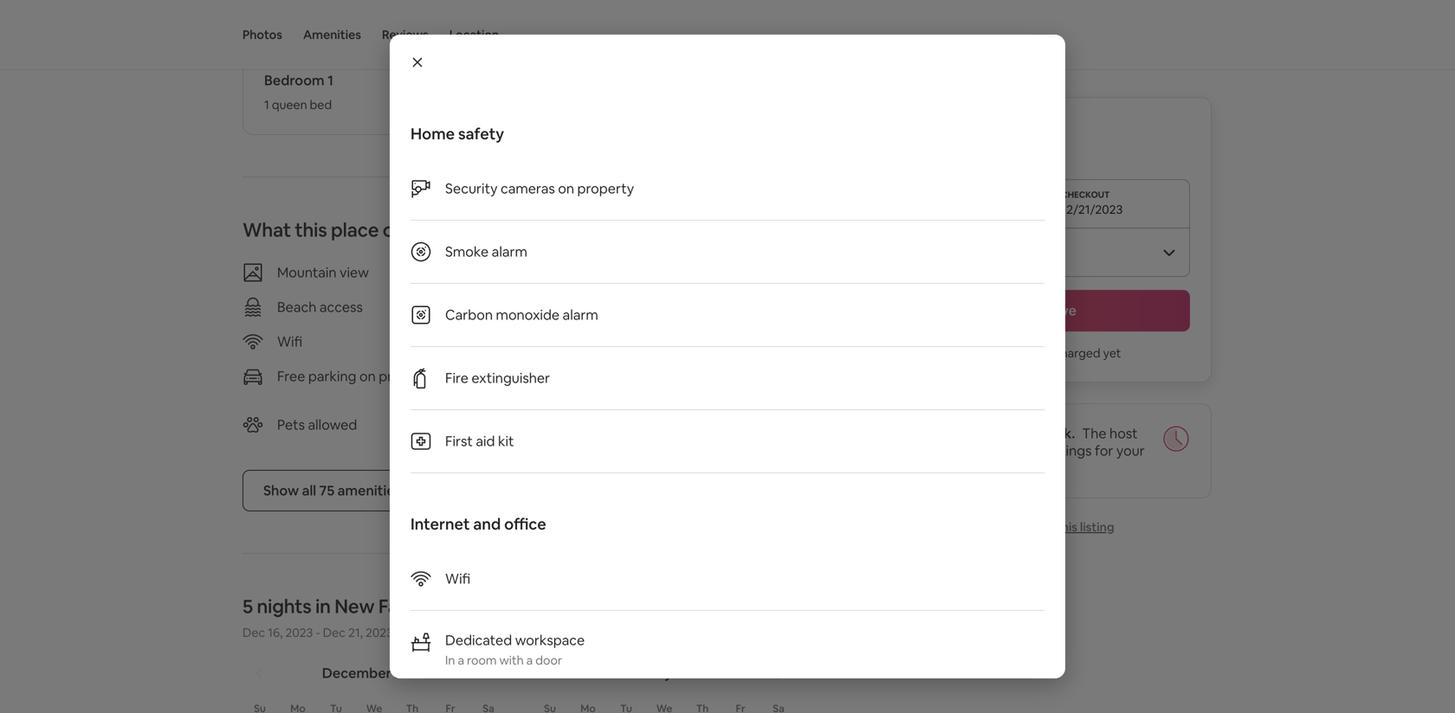 Task type: locate. For each thing, give the bounding box(es) containing it.
1 vertical spatial wifi
[[445, 571, 471, 588]]

on
[[558, 180, 574, 198], [360, 368, 376, 386]]

in
[[445, 653, 455, 669]]

left
[[995, 425, 1018, 443]]

internet and office
[[411, 515, 547, 535]]

workspace for dedicated workspace
[[637, 333, 707, 351]]

1 vertical spatial alarm
[[563, 306, 599, 324]]

2023 left -
[[285, 626, 313, 641]]

1 list from the top
[[411, 158, 1045, 474]]

mountain view
[[277, 264, 369, 282]]

monoxide
[[496, 306, 560, 324]]

list for internet and office
[[411, 548, 1045, 691]]

2024
[[675, 665, 707, 683]]

wifi up free
[[277, 333, 303, 351]]

reserve
[[1025, 302, 1077, 320]]

1 vertical spatial this
[[1057, 520, 1078, 535]]

stop
[[934, 442, 963, 460]]

home safety
[[411, 124, 504, 144]]

1 vertical spatial workspace
[[515, 632, 585, 650]]

1 horizontal spatial alarm
[[563, 306, 599, 324]]

dedicated inside dedicated workspace in a room with a door
[[445, 632, 512, 650]]

1 horizontal spatial 1
[[328, 71, 334, 89]]

2023 right 21,
[[366, 626, 393, 641]]

offers
[[383, 218, 436, 243]]

dates
[[911, 460, 947, 477]]

8
[[944, 425, 953, 443]]

a right in
[[458, 653, 464, 669]]

dedicated
[[567, 333, 634, 351], [445, 632, 512, 650]]

5 nights in new fairfield dec 16, 2023 - dec 21, 2023
[[243, 595, 449, 641]]

this for place
[[295, 218, 327, 243]]

mountain
[[277, 264, 337, 282]]

report this listing
[[1015, 520, 1115, 535]]

wifi up fairfield
[[445, 571, 471, 588]]

0 vertical spatial list
[[411, 158, 1045, 474]]

to
[[1021, 425, 1035, 443]]

listing
[[1080, 520, 1115, 535]]

photos
[[243, 27, 282, 42]]

alarm right smoke
[[492, 243, 528, 261]]

wifi
[[277, 333, 303, 351], [445, 571, 471, 588]]

workspace
[[637, 333, 707, 351], [515, 632, 585, 650]]

this up "mountain"
[[295, 218, 327, 243]]

1 horizontal spatial a
[[527, 653, 533, 669]]

all
[[302, 482, 316, 500]]

0 vertical spatial this
[[295, 218, 327, 243]]

0 vertical spatial dedicated
[[567, 333, 634, 351]]

dec right -
[[323, 626, 346, 641]]

on right parking
[[360, 368, 376, 386]]

1 horizontal spatial workspace
[[637, 333, 707, 351]]

smoke alarm
[[445, 243, 528, 261]]

alarm
[[492, 243, 528, 261], [563, 306, 599, 324]]

0 vertical spatial alarm
[[492, 243, 528, 261]]

a right 'with' on the left of page
[[527, 653, 533, 669]]

amenities
[[338, 482, 401, 500]]

what this place offers dialog
[[390, 35, 1066, 691]]

bedroom
[[264, 71, 325, 89]]

home
[[411, 124, 455, 144]]

0 horizontal spatial on
[[360, 368, 376, 386]]

this left listing
[[1057, 520, 1078, 535]]

dedicated up room
[[445, 632, 512, 650]]

hours
[[956, 425, 992, 443]]

-
[[316, 626, 320, 641]]

pets
[[277, 416, 305, 434]]

1 horizontal spatial on
[[558, 180, 574, 198]]

first
[[445, 433, 473, 451]]

internet
[[411, 515, 470, 535]]

on for cameras
[[558, 180, 574, 198]]

1 vertical spatial dedicated
[[445, 632, 512, 650]]

0 vertical spatial workspace
[[637, 333, 707, 351]]

this
[[295, 218, 327, 243], [1057, 520, 1078, 535]]

allowed
[[308, 416, 357, 434]]

1
[[328, 71, 334, 89], [264, 97, 269, 113]]

0 horizontal spatial this
[[295, 218, 327, 243]]

first aid kit
[[445, 433, 514, 451]]

75
[[319, 482, 335, 500]]

0 horizontal spatial wifi
[[277, 333, 303, 351]]

21,
[[348, 626, 363, 641]]

safety
[[458, 124, 504, 144]]

show all 75 amenities button
[[243, 470, 422, 512]]

amenities
[[303, 27, 361, 42]]

will
[[911, 442, 931, 460]]

fairfield
[[379, 595, 449, 619]]

workspace inside dedicated workspace in a room with a door
[[515, 632, 585, 650]]

2 list from the top
[[411, 548, 1045, 691]]

nights
[[257, 595, 312, 619]]

december 2023
[[322, 665, 426, 683]]

1 horizontal spatial this
[[1057, 520, 1078, 535]]

on right cameras
[[558, 180, 574, 198]]

january
[[620, 665, 672, 683]]

list containing security cameras on property
[[411, 158, 1045, 474]]

bed
[[310, 97, 332, 113]]

1 vertical spatial 1
[[264, 97, 269, 113]]

the
[[1083, 425, 1107, 443]]

for
[[1095, 442, 1114, 460]]

1 vertical spatial on
[[360, 368, 376, 386]]

0 vertical spatial on
[[558, 180, 574, 198]]

1 horizontal spatial dec
[[323, 626, 346, 641]]

1 vertical spatial list
[[411, 548, 1045, 691]]

reviews button
[[382, 0, 429, 69]]

aid
[[476, 433, 495, 451]]

pets allowed
[[277, 416, 357, 434]]

premises
[[379, 368, 437, 386]]

2 horizontal spatial 2023
[[394, 665, 426, 683]]

2023 left in
[[394, 665, 426, 683]]

what this place offers
[[243, 218, 436, 243]]

1 horizontal spatial wifi
[[445, 571, 471, 588]]

list containing wifi
[[411, 548, 1045, 691]]

charged
[[1055, 346, 1101, 361]]

security cameras on property
[[445, 180, 634, 198]]

dec left 16,
[[243, 626, 265, 641]]

calendar application
[[222, 646, 1391, 714]]

security
[[445, 180, 498, 198]]

0 vertical spatial 1
[[328, 71, 334, 89]]

on for parking
[[360, 368, 376, 386]]

0 horizontal spatial dedicated
[[445, 632, 512, 650]]

you won't be charged yet
[[980, 346, 1122, 361]]

dec
[[243, 626, 265, 641], [323, 626, 346, 641]]

bedroom 1 1 queen bed
[[264, 71, 334, 113]]

show
[[263, 482, 299, 500]]

1 dec from the left
[[243, 626, 265, 641]]

yet
[[1104, 346, 1122, 361]]

on inside list
[[558, 180, 574, 198]]

report this listing button
[[987, 520, 1115, 535]]

list
[[411, 158, 1045, 474], [411, 548, 1045, 691]]

2023
[[285, 626, 313, 641], [366, 626, 393, 641], [394, 665, 426, 683]]

1 left queen
[[264, 97, 269, 113]]

1 horizontal spatial dedicated
[[567, 333, 634, 351]]

new
[[335, 595, 375, 619]]

parking
[[308, 368, 357, 386]]

1 up bed
[[328, 71, 334, 89]]

door
[[536, 653, 562, 669]]

0 horizontal spatial a
[[458, 653, 464, 669]]

and
[[473, 515, 501, 535]]

property
[[578, 180, 634, 198]]

extinguisher
[[472, 370, 550, 387]]

0 horizontal spatial dec
[[243, 626, 265, 641]]

alarm right "monoxide"
[[563, 306, 599, 324]]

view
[[340, 264, 369, 282]]

dedicated down kitchen
[[567, 333, 634, 351]]

a
[[458, 653, 464, 669], [527, 653, 533, 669]]

0 horizontal spatial workspace
[[515, 632, 585, 650]]

won't
[[1003, 346, 1035, 361]]



Task type: vqa. For each thing, say whether or not it's contained in the screenshot.
the stop
yes



Task type: describe. For each thing, give the bounding box(es) containing it.
fire extinguisher
[[445, 370, 550, 387]]

dedicated workspace
[[567, 333, 707, 351]]

cameras
[[501, 180, 555, 198]]

show all 75 amenities
[[263, 482, 401, 500]]

free
[[277, 368, 305, 386]]

photos button
[[243, 0, 282, 69]]

reviews
[[382, 27, 429, 42]]

only
[[911, 425, 941, 443]]

free parking on premises
[[277, 368, 437, 386]]

location
[[449, 27, 499, 42]]

this for listing
[[1057, 520, 1078, 535]]

soon.
[[950, 460, 984, 477]]

2023 inside calendar application
[[394, 665, 426, 683]]

dedicated workspace in a room with a door
[[445, 632, 585, 669]]

2 a from the left
[[527, 653, 533, 669]]

in
[[315, 595, 331, 619]]

reserve button
[[911, 290, 1191, 332]]

january 2024
[[620, 665, 707, 683]]

carbon
[[445, 306, 493, 324]]

beach access
[[277, 298, 363, 316]]

december
[[322, 665, 391, 683]]

beach
[[277, 298, 317, 316]]

with
[[500, 653, 524, 669]]

dedicated for dedicated workspace in a room with a door
[[445, 632, 512, 650]]

queen
[[272, 97, 307, 113]]

workspace for dedicated workspace in a room with a door
[[515, 632, 585, 650]]

place
[[331, 218, 379, 243]]

access
[[320, 298, 363, 316]]

kitchen
[[567, 298, 616, 316]]

kit
[[498, 433, 514, 451]]

1 a from the left
[[458, 653, 464, 669]]

report
[[1015, 520, 1054, 535]]

list for home safety
[[411, 158, 1045, 474]]

2 dec from the left
[[323, 626, 346, 641]]

only 8 hours left to book.
[[911, 425, 1076, 443]]

what
[[243, 218, 291, 243]]

12/21/2023 button
[[911, 179, 1191, 228]]

0 horizontal spatial alarm
[[492, 243, 528, 261]]

office
[[504, 515, 547, 535]]

book.
[[1038, 425, 1076, 443]]

carbon monoxide alarm
[[445, 306, 599, 324]]

be
[[1037, 346, 1052, 361]]

location button
[[449, 0, 499, 69]]

host
[[1110, 425, 1138, 443]]

5
[[243, 595, 253, 619]]

bookings
[[1034, 442, 1092, 460]]

amenities button
[[303, 0, 361, 69]]

smoke
[[445, 243, 489, 261]]

0 vertical spatial wifi
[[277, 333, 303, 351]]

accepting
[[966, 442, 1031, 460]]

you
[[980, 346, 1001, 361]]

dedicated for dedicated workspace
[[567, 333, 634, 351]]

wifi inside what this place offers dialog
[[445, 571, 471, 588]]

12/21/2023
[[1062, 202, 1123, 217]]

0 horizontal spatial 1
[[264, 97, 269, 113]]

room
[[467, 653, 497, 669]]

16,
[[268, 626, 283, 641]]

1 horizontal spatial 2023
[[366, 626, 393, 641]]

your
[[1117, 442, 1145, 460]]

0 horizontal spatial 2023
[[285, 626, 313, 641]]

fire
[[445, 370, 469, 387]]

the host will stop accepting bookings for your dates soon.
[[911, 425, 1145, 477]]



